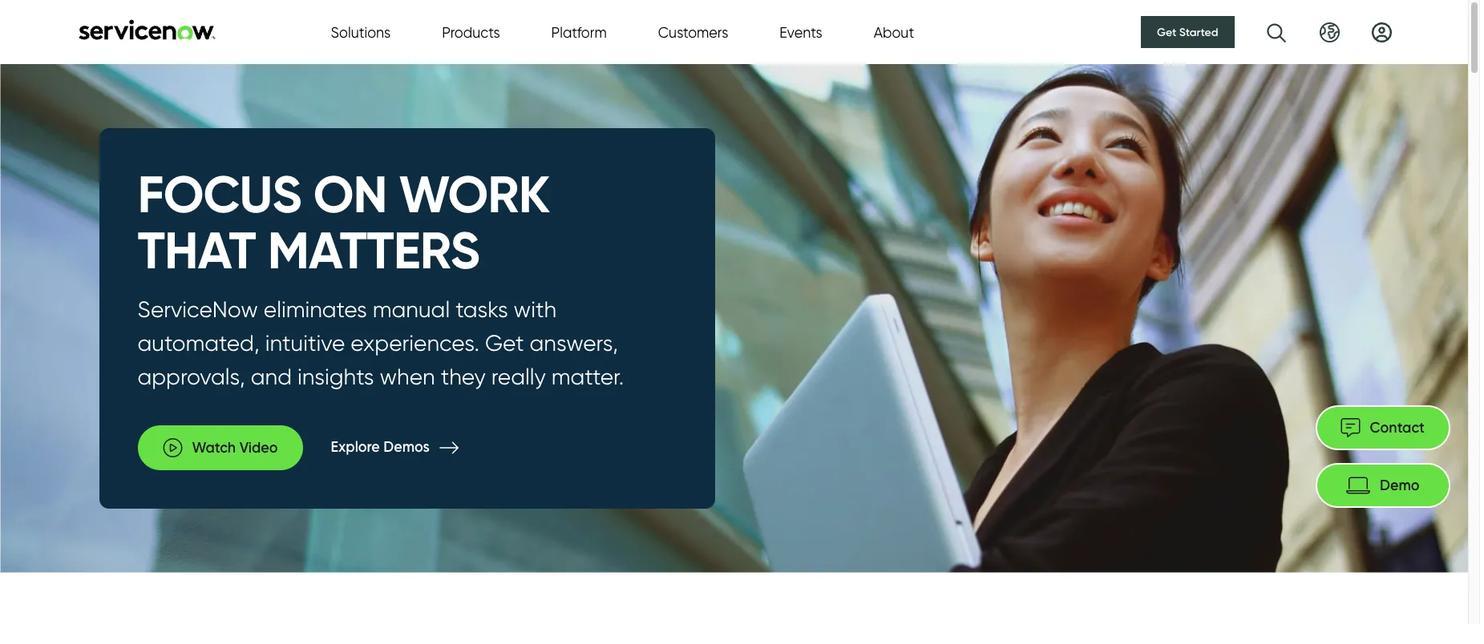 Task type: locate. For each thing, give the bounding box(es) containing it.
solutions
[[331, 24, 391, 40]]

customers
[[658, 24, 728, 40]]

solutions button
[[331, 21, 391, 43]]

about
[[874, 24, 914, 40]]

platform button
[[551, 21, 607, 43]]

events button
[[780, 21, 822, 43]]

servicenow image
[[77, 19, 217, 40]]

about button
[[874, 21, 914, 43]]

started
[[1179, 25, 1218, 39]]

go to servicenow account image
[[1371, 22, 1392, 42]]

get started link
[[1141, 16, 1234, 48]]

products button
[[442, 21, 500, 43]]

products
[[442, 24, 500, 40]]

events
[[780, 24, 822, 40]]

get
[[1157, 25, 1177, 39]]

platform
[[551, 24, 607, 40]]



Task type: vqa. For each thing, say whether or not it's contained in the screenshot.
tracyo_brien image
no



Task type: describe. For each thing, give the bounding box(es) containing it.
get started
[[1157, 25, 1218, 39]]

customers button
[[658, 21, 728, 43]]



